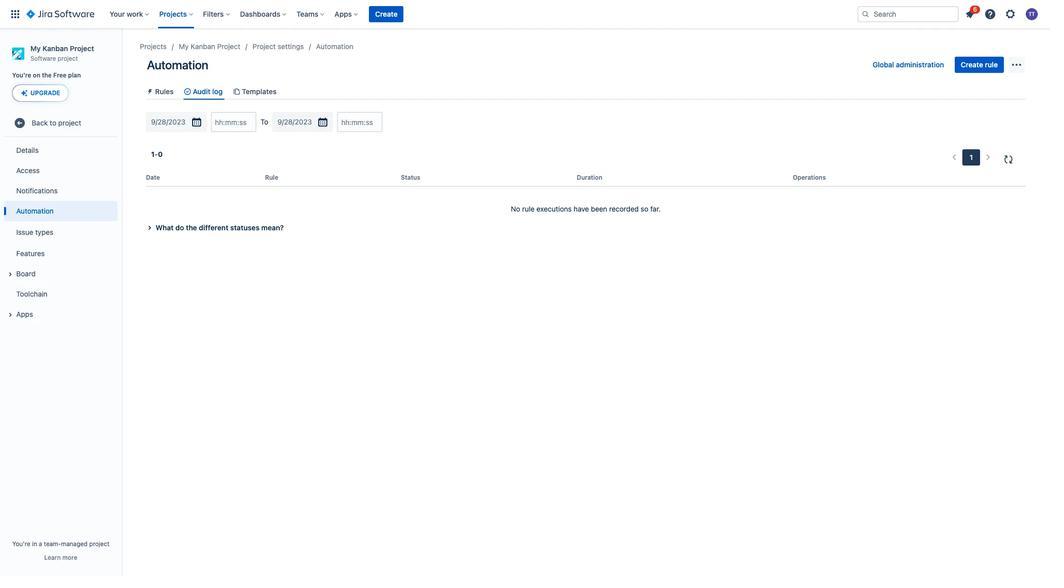 Task type: describe. For each thing, give the bounding box(es) containing it.
create rule
[[961, 60, 998, 69]]

dashboards button
[[237, 6, 291, 22]]

notifications image
[[964, 8, 976, 20]]

project settings link
[[253, 41, 304, 53]]

issue types link
[[4, 222, 118, 244]]

you're for you're on the free plan
[[12, 72, 31, 79]]

1 hh:mm:ss field from the left
[[212, 113, 255, 131]]

projects link
[[140, 41, 167, 53]]

primary element
[[6, 0, 858, 28]]

expand image for board
[[4, 269, 16, 281]]

audit log
[[193, 87, 223, 96]]

kanban for my kanban project software project
[[42, 44, 68, 53]]

rule for create
[[985, 60, 998, 69]]

rules
[[155, 87, 174, 96]]

kanban for my kanban project
[[191, 42, 215, 51]]

group containing details
[[4, 137, 118, 328]]

details
[[16, 146, 39, 154]]

settings image
[[1005, 8, 1017, 20]]

automation link for notifications
[[4, 201, 118, 222]]

projects for "projects" link
[[140, 42, 167, 51]]

expand image
[[143, 222, 156, 234]]

a
[[39, 541, 42, 548]]

1 for 1 - 0
[[151, 150, 155, 159]]

notifications
[[16, 186, 58, 195]]

the for different
[[186, 224, 197, 232]]

rules image
[[146, 87, 154, 96]]

issue types
[[16, 228, 53, 237]]

project settings
[[253, 42, 304, 51]]

upgrade
[[30, 89, 60, 97]]

apps button
[[332, 6, 362, 22]]

you're in a team-managed project
[[12, 541, 109, 548]]

apps button
[[4, 305, 118, 325]]

managed
[[61, 541, 88, 548]]

your profile and settings image
[[1026, 8, 1038, 20]]

what do the different statuses mean? button
[[143, 222, 1026, 234]]

log
[[212, 87, 223, 96]]

filters
[[203, 10, 224, 18]]

rule for no
[[522, 205, 535, 213]]

your work
[[110, 10, 143, 18]]

my kanban project link
[[179, 41, 240, 53]]

to
[[50, 118, 56, 127]]

settings
[[278, 42, 304, 51]]

toolchain
[[16, 290, 47, 298]]

1 9/28/2023 from the left
[[151, 118, 185, 126]]

help image
[[984, 8, 996, 20]]

more
[[62, 554, 77, 562]]

banner containing your work
[[0, 0, 1050, 28]]

create rule button
[[955, 57, 1004, 73]]

1 button
[[963, 150, 980, 166]]

team-
[[44, 541, 61, 548]]

project inside my kanban project software project
[[58, 55, 78, 62]]

what do the different statuses mean?
[[156, 224, 284, 232]]

far.
[[650, 205, 661, 213]]

projects for projects popup button
[[159, 10, 187, 18]]

features link
[[4, 244, 118, 264]]

actions image
[[1011, 59, 1023, 71]]

project for my kanban project
[[217, 42, 240, 51]]

automation for notifications
[[16, 207, 54, 215]]

create button
[[369, 6, 404, 22]]

features
[[16, 249, 45, 258]]

so
[[641, 205, 648, 213]]

1 - 0
[[151, 150, 163, 159]]

learn
[[44, 554, 61, 562]]

back to project link
[[4, 113, 118, 133]]

mean?
[[261, 224, 284, 232]]

have
[[574, 205, 589, 213]]

1 horizontal spatial automation
[[147, 58, 208, 72]]

project for my kanban project software project
[[70, 44, 94, 53]]

appswitcher icon image
[[9, 8, 21, 20]]

back
[[32, 118, 48, 127]]

learn more
[[44, 554, 77, 562]]

work
[[127, 10, 143, 18]]

templates
[[242, 87, 277, 96]]

issue
[[16, 228, 33, 237]]

2 9/28/2023 from the left
[[277, 118, 312, 126]]

on
[[33, 72, 40, 79]]

apps inside apps popup button
[[335, 10, 352, 18]]

projects button
[[156, 6, 197, 22]]

your
[[110, 10, 125, 18]]

my for my kanban project software project
[[30, 44, 41, 53]]

your work button
[[107, 6, 153, 22]]

you're for you're in a team-managed project
[[12, 541, 30, 548]]

my for my kanban project
[[179, 42, 189, 51]]

1 for 1
[[970, 153, 973, 162]]

rule
[[265, 174, 278, 182]]



Task type: vqa. For each thing, say whether or not it's contained in the screenshot.
Details
yes



Task type: locate. For each thing, give the bounding box(es) containing it.
upgrade button
[[13, 85, 68, 101]]

expand image inside apps button
[[4, 309, 16, 321]]

0 vertical spatial automation
[[316, 42, 354, 51]]

teams
[[297, 10, 318, 18]]

0 horizontal spatial kanban
[[42, 44, 68, 53]]

2 you're from the top
[[12, 541, 30, 548]]

jira software image
[[26, 8, 94, 20], [26, 8, 94, 20]]

create inside create button
[[375, 10, 398, 18]]

date
[[146, 174, 160, 182]]

projects right the sidebar navigation icon on the top left
[[140, 42, 167, 51]]

None text field
[[151, 117, 153, 127], [277, 117, 279, 127], [151, 117, 153, 127], [277, 117, 279, 127]]

1 horizontal spatial project
[[217, 42, 240, 51]]

kanban down filters
[[191, 42, 215, 51]]

automation up the audit log icon
[[147, 58, 208, 72]]

project
[[217, 42, 240, 51], [253, 42, 276, 51], [70, 44, 94, 53]]

automation down notifications
[[16, 207, 54, 215]]

project down "filters" "popup button"
[[217, 42, 240, 51]]

audit log image
[[184, 87, 192, 96]]

rule inside button
[[985, 60, 998, 69]]

my kanban project software project
[[30, 44, 94, 62]]

templates image
[[233, 87, 241, 96]]

0 horizontal spatial 1
[[151, 150, 155, 159]]

1 horizontal spatial hh:mm:ss field
[[338, 113, 382, 131]]

in
[[32, 541, 37, 548]]

kanban inside my kanban project software project
[[42, 44, 68, 53]]

recorded
[[609, 205, 639, 213]]

1 vertical spatial the
[[186, 224, 197, 232]]

my inside my kanban project software project
[[30, 44, 41, 53]]

1 vertical spatial automation link
[[4, 201, 118, 222]]

project left settings
[[253, 42, 276, 51]]

board
[[16, 270, 36, 278]]

2 horizontal spatial automation
[[316, 42, 354, 51]]

you're
[[12, 72, 31, 79], [12, 541, 30, 548]]

back to project
[[32, 118, 81, 127]]

0
[[158, 150, 163, 159]]

the inside dropdown button
[[186, 224, 197, 232]]

banner
[[0, 0, 1050, 28]]

what
[[156, 224, 174, 232]]

no
[[511, 205, 520, 213]]

projects inside popup button
[[159, 10, 187, 18]]

1 vertical spatial automation
[[147, 58, 208, 72]]

1 vertical spatial apps
[[16, 310, 33, 319]]

0 horizontal spatial hh:mm:ss field
[[212, 113, 255, 131]]

-
[[155, 150, 158, 159]]

filters button
[[200, 6, 234, 22]]

0 horizontal spatial apps
[[16, 310, 33, 319]]

automation for project settings
[[316, 42, 354, 51]]

automation link for project settings
[[316, 41, 354, 53]]

automation down apps popup button
[[316, 42, 354, 51]]

9/28/2023 right to
[[277, 118, 312, 126]]

0 vertical spatial project
[[58, 55, 78, 62]]

1 horizontal spatial 9/28/2023
[[277, 118, 312, 126]]

learn more button
[[44, 554, 77, 563]]

0 horizontal spatial create
[[375, 10, 398, 18]]

1 horizontal spatial kanban
[[191, 42, 215, 51]]

0 vertical spatial rule
[[985, 60, 998, 69]]

project right the to
[[58, 118, 81, 127]]

1 vertical spatial you're
[[12, 541, 30, 548]]

types
[[35, 228, 53, 237]]

create for create rule
[[961, 60, 983, 69]]

automation link
[[316, 41, 354, 53], [4, 201, 118, 222]]

1 vertical spatial projects
[[140, 42, 167, 51]]

0 horizontal spatial my
[[30, 44, 41, 53]]

the right do
[[186, 224, 197, 232]]

0 horizontal spatial rule
[[522, 205, 535, 213]]

2 vertical spatial project
[[89, 541, 109, 548]]

expand image
[[4, 269, 16, 281], [4, 309, 16, 321]]

dashboards
[[240, 10, 280, 18]]

rule right no
[[522, 205, 535, 213]]

0 vertical spatial you're
[[12, 72, 31, 79]]

9/28/2023 down rules
[[151, 118, 185, 126]]

6
[[973, 6, 977, 13]]

operations
[[793, 174, 826, 182]]

1 expand image from the top
[[4, 269, 16, 281]]

tab list containing rules
[[142, 83, 1030, 100]]

0 vertical spatial projects
[[159, 10, 187, 18]]

free
[[53, 72, 66, 79]]

details link
[[4, 140, 118, 161]]

audit
[[193, 87, 210, 96]]

duration
[[577, 174, 603, 182]]

1
[[151, 150, 155, 159], [970, 153, 973, 162]]

1 horizontal spatial my
[[179, 42, 189, 51]]

1 left the 0
[[151, 150, 155, 159]]

no rule executions have been recorded so far.
[[511, 205, 661, 213]]

my up software
[[30, 44, 41, 53]]

the right on
[[42, 72, 52, 79]]

0 horizontal spatial 9/28/2023
[[151, 118, 185, 126]]

expand image down toolchain
[[4, 309, 16, 321]]

different
[[199, 224, 228, 232]]

global administration link
[[867, 57, 950, 73]]

0 horizontal spatial automation
[[16, 207, 54, 215]]

projects right work
[[159, 10, 187, 18]]

access
[[16, 166, 40, 175]]

group
[[4, 137, 118, 328]]

0 horizontal spatial automation link
[[4, 201, 118, 222]]

administration
[[896, 60, 944, 69]]

apps right 'teams' dropdown button
[[335, 10, 352, 18]]

1 horizontal spatial apps
[[335, 10, 352, 18]]

apps
[[335, 10, 352, 18], [16, 310, 33, 319]]

create inside create rule button
[[961, 60, 983, 69]]

refresh log image
[[1003, 154, 1015, 166]]

my right "projects" link
[[179, 42, 189, 51]]

automation link down apps popup button
[[316, 41, 354, 53]]

1 left refresh log icon
[[970, 153, 973, 162]]

been
[[591, 205, 607, 213]]

access link
[[4, 161, 118, 181]]

teams button
[[294, 6, 329, 22]]

expand image up toolchain
[[4, 269, 16, 281]]

statuses
[[230, 224, 260, 232]]

9/28/2023
[[151, 118, 185, 126], [277, 118, 312, 126]]

my kanban project
[[179, 42, 240, 51]]

1 vertical spatial create
[[961, 60, 983, 69]]

global
[[873, 60, 894, 69]]

create right apps popup button
[[375, 10, 398, 18]]

sidebar navigation image
[[110, 41, 133, 61]]

create
[[375, 10, 398, 18], [961, 60, 983, 69]]

kanban inside my kanban project link
[[191, 42, 215, 51]]

1 inside 1 button
[[970, 153, 973, 162]]

1 vertical spatial rule
[[522, 205, 535, 213]]

do
[[175, 224, 184, 232]]

0 vertical spatial the
[[42, 72, 52, 79]]

you're left in
[[12, 541, 30, 548]]

Search field
[[858, 6, 959, 22]]

1 vertical spatial project
[[58, 118, 81, 127]]

2 expand image from the top
[[4, 309, 16, 321]]

create for create
[[375, 10, 398, 18]]

kanban
[[191, 42, 215, 51], [42, 44, 68, 53]]

tab list
[[142, 83, 1030, 100]]

search image
[[862, 10, 870, 18]]

projects
[[159, 10, 187, 18], [140, 42, 167, 51]]

0 horizontal spatial project
[[70, 44, 94, 53]]

rule
[[985, 60, 998, 69], [522, 205, 535, 213]]

1 you're from the top
[[12, 72, 31, 79]]

1 vertical spatial expand image
[[4, 309, 16, 321]]

plan
[[68, 72, 81, 79]]

0 vertical spatial expand image
[[4, 269, 16, 281]]

0 horizontal spatial the
[[42, 72, 52, 79]]

2 horizontal spatial project
[[253, 42, 276, 51]]

automation
[[316, 42, 354, 51], [147, 58, 208, 72], [16, 207, 54, 215]]

toolchain link
[[4, 284, 118, 305]]

2 vertical spatial automation
[[16, 207, 54, 215]]

project inside my kanban project software project
[[70, 44, 94, 53]]

the for free
[[42, 72, 52, 79]]

board button
[[4, 264, 118, 284]]

1 horizontal spatial rule
[[985, 60, 998, 69]]

apps down toolchain
[[16, 310, 33, 319]]

status
[[401, 174, 420, 182]]

project up plan at top left
[[58, 55, 78, 62]]

the
[[42, 72, 52, 79], [186, 224, 197, 232]]

executions
[[537, 205, 572, 213]]

0 vertical spatial apps
[[335, 10, 352, 18]]

expand image for apps
[[4, 309, 16, 321]]

0 vertical spatial create
[[375, 10, 398, 18]]

project
[[58, 55, 78, 62], [58, 118, 81, 127], [89, 541, 109, 548]]

hh:mm:ss field
[[212, 113, 255, 131], [338, 113, 382, 131]]

my
[[179, 42, 189, 51], [30, 44, 41, 53]]

1 horizontal spatial automation link
[[316, 41, 354, 53]]

create left actions icon
[[961, 60, 983, 69]]

you're on the free plan
[[12, 72, 81, 79]]

global administration
[[873, 60, 944, 69]]

0 vertical spatial automation link
[[316, 41, 354, 53]]

expand image inside board button
[[4, 269, 16, 281]]

1 horizontal spatial the
[[186, 224, 197, 232]]

rule left actions icon
[[985, 60, 998, 69]]

1 horizontal spatial 1
[[970, 153, 973, 162]]

2 hh:mm:ss field from the left
[[338, 113, 382, 131]]

project up plan at top left
[[70, 44, 94, 53]]

apps inside apps button
[[16, 310, 33, 319]]

kanban up software
[[42, 44, 68, 53]]

project right managed
[[89, 541, 109, 548]]

automation link up types
[[4, 201, 118, 222]]

pagination element
[[946, 150, 996, 166]]

notifications link
[[4, 181, 118, 201]]

to
[[261, 118, 268, 126]]

software
[[30, 55, 56, 62]]

1 horizontal spatial create
[[961, 60, 983, 69]]

you're left on
[[12, 72, 31, 79]]



